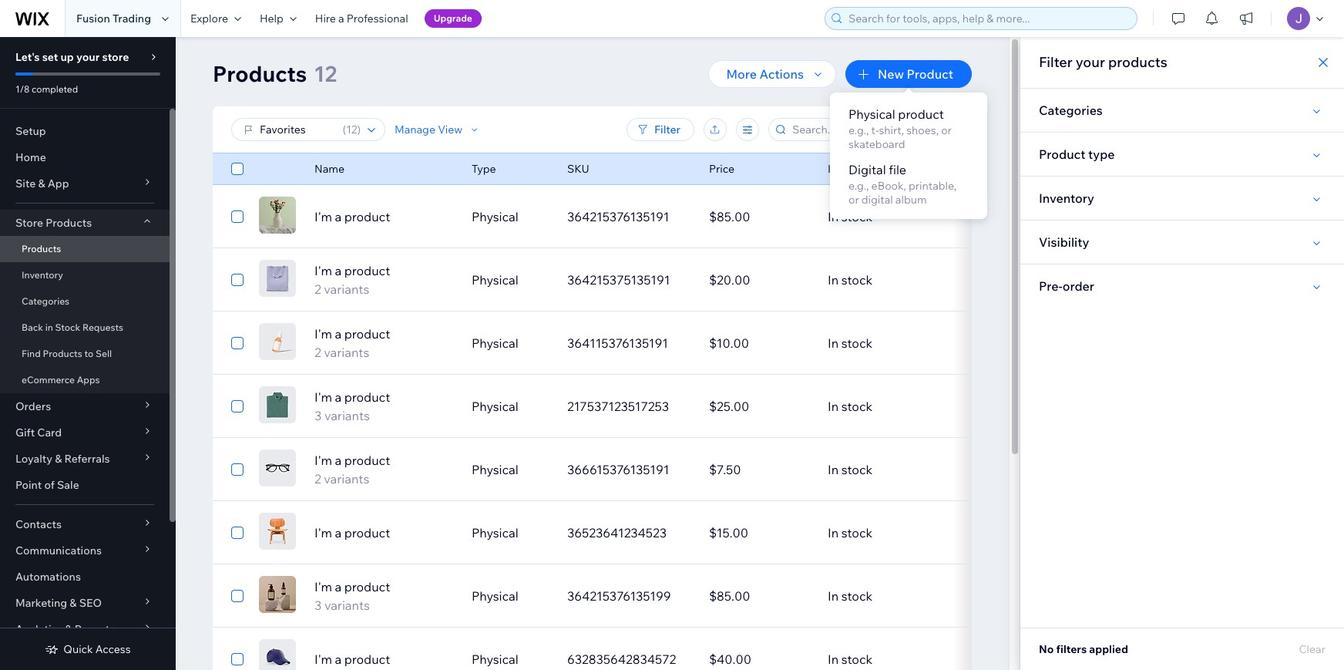 Task type: vqa. For each thing, say whether or not it's contained in the screenshot.
community within Community Overview Manage your community apps, browse new ones, and set up automations.
no



Task type: locate. For each thing, give the bounding box(es) containing it.
your right up
[[76, 50, 100, 64]]

3 variants from the top
[[325, 408, 370, 423]]

1 i'm a product from the top
[[315, 209, 390, 224]]

2 vertical spatial 2
[[315, 471, 321, 487]]

8 in stock from the top
[[828, 652, 873, 667]]

2 i'm a product 3 variants from the top
[[315, 579, 390, 613]]

e.g., inside physical product e.g., t-shirt, shoes, or skateboard
[[849, 123, 869, 137]]

automations link
[[0, 564, 170, 590]]

orders
[[15, 399, 51, 413]]

categories up in
[[22, 295, 70, 307]]

product inside popup button
[[907, 66, 954, 82]]

analytics & reports button
[[0, 616, 170, 642]]

requests
[[83, 322, 123, 333]]

None checkbox
[[231, 160, 244, 178], [231, 207, 244, 226], [231, 271, 244, 289], [231, 334, 244, 352], [231, 397, 244, 416], [231, 460, 244, 479], [231, 587, 244, 605], [231, 650, 244, 668], [231, 160, 244, 178], [231, 207, 244, 226], [231, 271, 244, 289], [231, 334, 244, 352], [231, 397, 244, 416], [231, 460, 244, 479], [231, 587, 244, 605], [231, 650, 244, 668]]

i'm a product 3 variants for 217537123517253
[[315, 389, 390, 423]]

$15.00
[[709, 525, 749, 540]]

ecommerce apps
[[22, 374, 100, 386]]

1 vertical spatial i'm a product
[[315, 525, 390, 540]]

& inside "dropdown button"
[[65, 622, 72, 636]]

$15.00 link
[[700, 514, 819, 551]]

loyalty & referrals button
[[0, 446, 170, 472]]

1 2 from the top
[[315, 281, 321, 297]]

2 in stock link from the top
[[819, 261, 961, 298]]

more actions
[[727, 66, 804, 82]]

in stock for 364215376135199
[[828, 588, 873, 604]]

7 i'm from the top
[[315, 579, 332, 594]]

app
[[48, 177, 69, 190]]

8 physical link from the top
[[463, 641, 558, 670]]

2 vertical spatial i'm a product link
[[305, 650, 463, 668]]

0 vertical spatial i'm a product link
[[305, 207, 463, 226]]

3 for 364215376135199
[[315, 598, 322, 613]]

0 vertical spatial i'm a product 2 variants
[[315, 263, 390, 297]]

12 for products 12
[[314, 60, 337, 87]]

$85.00 link up "$40.00" link
[[700, 577, 819, 615]]

gift card button
[[0, 419, 170, 446]]

a
[[339, 12, 344, 25], [335, 209, 342, 224], [335, 263, 342, 278], [335, 326, 342, 342], [335, 389, 342, 405], [335, 453, 342, 468], [335, 525, 342, 540], [335, 579, 342, 594], [335, 652, 342, 667]]

4 in stock from the top
[[828, 399, 873, 414]]

categories link
[[0, 288, 170, 315]]

0 horizontal spatial filter
[[655, 123, 681, 136]]

12 down hire
[[314, 60, 337, 87]]

new
[[878, 66, 904, 82]]

store
[[15, 216, 43, 230]]

i'm a product for 36523641234523
[[315, 525, 390, 540]]

0 horizontal spatial 12
[[314, 60, 337, 87]]

printable,
[[909, 179, 957, 193]]

7 physical link from the top
[[463, 577, 558, 615]]

2 $85.00 link from the top
[[700, 577, 819, 615]]

364215376135191
[[567, 209, 670, 224]]

0 vertical spatial i'm a product 3 variants
[[315, 389, 390, 423]]

4 physical link from the top
[[463, 388, 558, 425]]

categories up product type
[[1039, 103, 1103, 118]]

1 vertical spatial or
[[849, 193, 859, 207]]

0 vertical spatial $85.00
[[709, 209, 751, 224]]

$85.00 for 364215376135191
[[709, 209, 751, 224]]

& for loyalty
[[55, 452, 62, 466]]

digital
[[862, 193, 893, 207]]

point
[[15, 478, 42, 492]]

0 horizontal spatial categories
[[22, 295, 70, 307]]

2 vertical spatial i'm a product 2 variants
[[315, 453, 390, 487]]

1 horizontal spatial 12
[[346, 123, 357, 136]]

1 horizontal spatial filter
[[1039, 53, 1073, 71]]

5 physical link from the top
[[463, 451, 558, 488]]

& left seo on the left of the page
[[70, 596, 77, 610]]

6 in from the top
[[828, 525, 839, 540]]

e.g., left t-
[[849, 123, 869, 137]]

apps
[[77, 374, 100, 386]]

your left products on the right
[[1076, 53, 1106, 71]]

& right site
[[38, 177, 45, 190]]

1 vertical spatial i'm a product 3 variants
[[315, 579, 390, 613]]

12 right unsaved view field
[[346, 123, 357, 136]]

or
[[942, 123, 952, 137], [849, 193, 859, 207]]

1 $85.00 from the top
[[709, 209, 751, 224]]

new product button
[[846, 60, 972, 88]]

2 e.g., from the top
[[849, 179, 869, 193]]

2 variants from the top
[[324, 345, 370, 360]]

364215375135191
[[567, 272, 670, 288]]

3 stock from the top
[[842, 335, 873, 351]]

3 in stock from the top
[[828, 335, 873, 351]]

in stock link for 364115376135191
[[819, 325, 961, 362]]

1 horizontal spatial product
[[1039, 146, 1086, 162]]

3 in stock link from the top
[[819, 325, 961, 362]]

1 i'm a product 2 variants from the top
[[315, 263, 390, 297]]

stock for 364115376135191
[[842, 335, 873, 351]]

manage view
[[395, 123, 463, 136]]

4 in from the top
[[828, 399, 839, 414]]

0 vertical spatial or
[[942, 123, 952, 137]]

menu
[[830, 100, 988, 211]]

2 i'm a product link from the top
[[305, 524, 463, 542]]

your
[[76, 50, 100, 64], [1076, 53, 1106, 71]]

in stock link for 364215375135191
[[819, 261, 961, 298]]

i'm a product 3 variants for 364215376135199
[[315, 579, 390, 613]]

physical for 364215376135191
[[472, 209, 519, 224]]

5 variants from the top
[[325, 598, 370, 613]]

4 stock from the top
[[842, 399, 873, 414]]

1 vertical spatial 12
[[346, 123, 357, 136]]

in for 364215376135191
[[828, 209, 839, 224]]

2 stock from the top
[[842, 272, 873, 288]]

variants
[[324, 281, 370, 297], [324, 345, 370, 360], [325, 408, 370, 423], [324, 471, 370, 487], [325, 598, 370, 613]]

& right loyalty
[[55, 452, 62, 466]]

0 vertical spatial 2
[[315, 281, 321, 297]]

manage view button
[[395, 123, 481, 136]]

2 in stock from the top
[[828, 272, 873, 288]]

1 i'm from the top
[[315, 209, 332, 224]]

i'm a product link for 364215376135191
[[305, 207, 463, 226]]

5 in from the top
[[828, 462, 839, 477]]

1 3 from the top
[[315, 408, 322, 423]]

upgrade button
[[425, 9, 482, 28]]

2 i'm from the top
[[315, 263, 332, 278]]

products inside dropdown button
[[46, 216, 92, 230]]

i'm a product 2 variants for 364215375135191
[[315, 263, 390, 297]]

or left digital
[[849, 193, 859, 207]]

1 i'm a product link from the top
[[305, 207, 463, 226]]

filter inside button
[[655, 123, 681, 136]]

& inside dropdown button
[[38, 177, 45, 190]]

0 vertical spatial e.g.,
[[849, 123, 869, 137]]

physical
[[849, 106, 896, 122], [472, 209, 519, 224], [472, 272, 519, 288], [472, 335, 519, 351], [472, 399, 519, 414], [472, 462, 519, 477], [472, 525, 519, 540], [472, 588, 519, 604], [472, 652, 519, 667]]

1 vertical spatial 2
[[315, 345, 321, 360]]

in stock link for 632835642834572
[[819, 641, 961, 670]]

physical for 632835642834572
[[472, 652, 519, 667]]

2 vertical spatial i'm a product
[[315, 652, 390, 667]]

reports
[[75, 622, 115, 636]]

help
[[260, 12, 284, 25]]

6 i'm from the top
[[315, 525, 332, 540]]

point of sale link
[[0, 472, 170, 498]]

physical for 364215375135191
[[472, 272, 519, 288]]

2 2 from the top
[[315, 345, 321, 360]]

1 e.g., from the top
[[849, 123, 869, 137]]

inventory
[[828, 162, 876, 176], [1039, 190, 1095, 206], [22, 269, 63, 281]]

inventory up visibility
[[1039, 190, 1095, 206]]

5 i'm from the top
[[315, 453, 332, 468]]

$20.00 link
[[700, 261, 819, 298]]

physical for 217537123517253
[[472, 399, 519, 414]]

product type
[[1039, 146, 1115, 162]]

products up the products link
[[46, 216, 92, 230]]

back in stock requests
[[22, 322, 123, 333]]

home
[[15, 150, 46, 164]]

3 physical link from the top
[[463, 325, 558, 362]]

or right shoes, on the top
[[942, 123, 952, 137]]

products 12
[[213, 60, 337, 87]]

Unsaved view field
[[255, 119, 338, 140]]

$20.00
[[709, 272, 751, 288]]

& inside popup button
[[55, 452, 62, 466]]

point of sale
[[15, 478, 79, 492]]

2 i'm a product from the top
[[315, 525, 390, 540]]

2 physical link from the top
[[463, 261, 558, 298]]

or inside digital file e.g., ebook, printable, or digital album
[[849, 193, 859, 207]]

0 vertical spatial 12
[[314, 60, 337, 87]]

$85.00
[[709, 209, 751, 224], [709, 588, 751, 604]]

& up quick
[[65, 622, 72, 636]]

Search... field
[[788, 119, 948, 140]]

stock
[[55, 322, 80, 333]]

1 physical link from the top
[[463, 198, 558, 235]]

in stock
[[828, 209, 873, 224], [828, 272, 873, 288], [828, 335, 873, 351], [828, 399, 873, 414], [828, 462, 873, 477], [828, 525, 873, 540], [828, 588, 873, 604], [828, 652, 873, 667]]

digital file e.g., ebook, printable, or digital album
[[849, 162, 957, 207]]

shirt,
[[879, 123, 904, 137]]

4 variants from the top
[[324, 471, 370, 487]]

8 stock from the top
[[842, 652, 873, 667]]

$85.00 up $40.00
[[709, 588, 751, 604]]

6 stock from the top
[[842, 525, 873, 540]]

5 stock from the top
[[842, 462, 873, 477]]

8 in from the top
[[828, 652, 839, 667]]

1 vertical spatial i'm a product link
[[305, 524, 463, 542]]

product inside physical product e.g., t-shirt, shoes, or skateboard
[[899, 106, 944, 122]]

2 horizontal spatial inventory
[[1039, 190, 1095, 206]]

0 vertical spatial filter
[[1039, 53, 1073, 71]]

&
[[38, 177, 45, 190], [55, 452, 62, 466], [70, 596, 77, 610], [65, 622, 72, 636]]

$85.00 down price
[[709, 209, 751, 224]]

5 in stock from the top
[[828, 462, 873, 477]]

stock for 217537123517253
[[842, 399, 873, 414]]

2 3 from the top
[[315, 598, 322, 613]]

inventory down the skateboard
[[828, 162, 876, 176]]

in for 364115376135191
[[828, 335, 839, 351]]

& for analytics
[[65, 622, 72, 636]]

0 vertical spatial inventory
[[828, 162, 876, 176]]

7 in from the top
[[828, 588, 839, 604]]

1 in stock from the top
[[828, 209, 873, 224]]

2 i'm a product 2 variants from the top
[[315, 326, 390, 360]]

i'm a product 2 variants for 364115376135191
[[315, 326, 390, 360]]

632835642834572 link
[[558, 641, 700, 670]]

in for 364215375135191
[[828, 272, 839, 288]]

2 for 364215375135191
[[315, 281, 321, 297]]

7 in stock link from the top
[[819, 577, 961, 615]]

in for 217537123517253
[[828, 399, 839, 414]]

1 i'm a product 3 variants from the top
[[315, 389, 390, 423]]

1 vertical spatial filter
[[655, 123, 681, 136]]

shoes,
[[907, 123, 939, 137]]

physical link
[[463, 198, 558, 235], [463, 261, 558, 298], [463, 325, 558, 362], [463, 388, 558, 425], [463, 451, 558, 488], [463, 514, 558, 551], [463, 577, 558, 615], [463, 641, 558, 670]]

ecommerce
[[22, 374, 75, 386]]

find products to sell link
[[0, 341, 170, 367]]

0 vertical spatial 3
[[315, 408, 322, 423]]

physical product e.g., t-shirt, shoes, or skateboard
[[849, 106, 952, 151]]

0 horizontal spatial or
[[849, 193, 859, 207]]

0 horizontal spatial your
[[76, 50, 100, 64]]

physical for 364115376135191
[[472, 335, 519, 351]]

7 stock from the top
[[842, 588, 873, 604]]

physical for 36523641234523
[[472, 525, 519, 540]]

inventory down the products link
[[22, 269, 63, 281]]

variants for 364115376135191
[[324, 345, 370, 360]]

3 i'm from the top
[[315, 326, 332, 342]]

sale
[[57, 478, 79, 492]]

analytics & reports
[[15, 622, 115, 636]]

products down help
[[213, 60, 307, 87]]

$10.00
[[709, 335, 749, 351]]

1/8
[[15, 83, 30, 95]]

1 horizontal spatial categories
[[1039, 103, 1103, 118]]

e.g.,
[[849, 123, 869, 137], [849, 179, 869, 193]]

2 for 364115376135191
[[315, 345, 321, 360]]

0 vertical spatial categories
[[1039, 103, 1103, 118]]

let's set up your store
[[15, 50, 129, 64]]

t-
[[872, 123, 879, 137]]

1 in from the top
[[828, 209, 839, 224]]

3 in from the top
[[828, 335, 839, 351]]

364115376135191
[[567, 335, 668, 351]]

5 in stock link from the top
[[819, 451, 961, 488]]

$7.50
[[709, 462, 741, 477]]

0 vertical spatial product
[[907, 66, 954, 82]]

stock for 364215376135191
[[842, 209, 873, 224]]

0 vertical spatial $85.00 link
[[700, 198, 819, 235]]

8 in stock link from the top
[[819, 641, 961, 670]]

variants for 364215376135199
[[325, 598, 370, 613]]

to
[[84, 348, 94, 359]]

6 physical link from the top
[[463, 514, 558, 551]]

2 in from the top
[[828, 272, 839, 288]]

3 i'm a product from the top
[[315, 652, 390, 667]]

1 horizontal spatial or
[[942, 123, 952, 137]]

1 vertical spatial $85.00 link
[[700, 577, 819, 615]]

6 in stock from the top
[[828, 525, 873, 540]]

0 horizontal spatial product
[[907, 66, 954, 82]]

7 in stock from the top
[[828, 588, 873, 604]]

$85.00 link down price
[[700, 198, 819, 235]]

physical link for 364215376135199
[[463, 577, 558, 615]]

3 2 from the top
[[315, 471, 321, 487]]

products
[[213, 60, 307, 87], [46, 216, 92, 230], [22, 243, 61, 254], [43, 348, 82, 359]]

& for marketing
[[70, 596, 77, 610]]

1 stock from the top
[[842, 209, 873, 224]]

2 $85.00 from the top
[[709, 588, 751, 604]]

in stock for 632835642834572
[[828, 652, 873, 667]]

0 horizontal spatial inventory
[[22, 269, 63, 281]]

3 i'm a product link from the top
[[305, 650, 463, 668]]

8 i'm from the top
[[315, 652, 332, 667]]

1 vertical spatial 3
[[315, 598, 322, 613]]

stock
[[842, 209, 873, 224], [842, 272, 873, 288], [842, 335, 873, 351], [842, 399, 873, 414], [842, 462, 873, 477], [842, 525, 873, 540], [842, 588, 873, 604], [842, 652, 873, 667]]

product right new
[[907, 66, 954, 82]]

referrals
[[64, 452, 110, 466]]

in for 36523641234523
[[828, 525, 839, 540]]

None checkbox
[[231, 524, 244, 542]]

or inside physical product e.g., t-shirt, shoes, or skateboard
[[942, 123, 952, 137]]

& inside popup button
[[70, 596, 77, 610]]

set
[[42, 50, 58, 64]]

1 $85.00 link from the top
[[700, 198, 819, 235]]

products up ecommerce apps
[[43, 348, 82, 359]]

i'm a product link for 632835642834572
[[305, 650, 463, 668]]

back
[[22, 322, 43, 333]]

e.g., down the digital
[[849, 179, 869, 193]]

1 vertical spatial $85.00
[[709, 588, 751, 604]]

loyalty
[[15, 452, 52, 466]]

in stock link for 217537123517253
[[819, 388, 961, 425]]

3 i'm a product 2 variants from the top
[[315, 453, 390, 487]]

album
[[896, 193, 927, 207]]

filter
[[1039, 53, 1073, 71], [655, 123, 681, 136]]

product left type
[[1039, 146, 1086, 162]]

4 in stock link from the top
[[819, 388, 961, 425]]

e.g., inside digital file e.g., ebook, printable, or digital album
[[849, 179, 869, 193]]

1 vertical spatial categories
[[22, 295, 70, 307]]

filter your products
[[1039, 53, 1168, 71]]

2 vertical spatial inventory
[[22, 269, 63, 281]]

in for 366615376135191
[[828, 462, 839, 477]]

in stock link for 364215376135191
[[819, 198, 961, 235]]

variants for 364215375135191
[[324, 281, 370, 297]]

1 variants from the top
[[324, 281, 370, 297]]

6 in stock link from the top
[[819, 514, 961, 551]]

$85.00 link for 364215376135199
[[700, 577, 819, 615]]

1 vertical spatial e.g.,
[[849, 179, 869, 193]]

in stock for 217537123517253
[[828, 399, 873, 414]]

filter for filter your products
[[1039, 53, 1073, 71]]

fusion
[[76, 12, 110, 25]]

1 vertical spatial i'm a product 2 variants
[[315, 326, 390, 360]]

0 vertical spatial i'm a product
[[315, 209, 390, 224]]

1 in stock link from the top
[[819, 198, 961, 235]]



Task type: describe. For each thing, give the bounding box(es) containing it.
in for 364215376135199
[[828, 588, 839, 604]]

physical link for 36523641234523
[[463, 514, 558, 551]]

632835642834572
[[567, 652, 676, 667]]

communications
[[15, 544, 102, 557]]

type
[[472, 162, 496, 176]]

hire a professional
[[315, 12, 408, 25]]

upgrade
[[434, 12, 473, 24]]

in
[[45, 322, 53, 333]]

hire a professional link
[[306, 0, 418, 37]]

sell
[[96, 348, 112, 359]]

in stock for 366615376135191
[[828, 462, 873, 477]]

marketing & seo
[[15, 596, 102, 610]]

12 for ( 12 )
[[346, 123, 357, 136]]

in stock for 36523641234523
[[828, 525, 873, 540]]

i'm a product for 632835642834572
[[315, 652, 390, 667]]

find
[[22, 348, 41, 359]]

sidebar element
[[0, 37, 176, 670]]

home link
[[0, 144, 170, 170]]

1 horizontal spatial your
[[1076, 53, 1106, 71]]

1 vertical spatial inventory
[[1039, 190, 1095, 206]]

let's
[[15, 50, 40, 64]]

communications button
[[0, 537, 170, 564]]

1 horizontal spatial inventory
[[828, 162, 876, 176]]

site
[[15, 177, 36, 190]]

quick
[[63, 642, 93, 656]]

gift
[[15, 426, 35, 439]]

physical for 366615376135191
[[472, 462, 519, 477]]

ecommerce apps link
[[0, 367, 170, 393]]

i'm a product for 364215376135191
[[315, 209, 390, 224]]

364215376135199
[[567, 588, 671, 604]]

order
[[1063, 278, 1095, 294]]

2 for 366615376135191
[[315, 471, 321, 487]]

physical link for 364215376135191
[[463, 198, 558, 235]]

pre-order
[[1039, 278, 1095, 294]]

price
[[709, 162, 735, 176]]

hire
[[315, 12, 336, 25]]

your inside sidebar "element"
[[76, 50, 100, 64]]

products
[[1109, 53, 1168, 71]]

in stock link for 36523641234523
[[819, 514, 961, 551]]

applied
[[1090, 642, 1129, 656]]

stock for 632835642834572
[[842, 652, 873, 667]]

in stock for 364215376135191
[[828, 209, 873, 224]]

i'm a product 2 variants for 366615376135191
[[315, 453, 390, 487]]

professional
[[347, 12, 408, 25]]

in for 632835642834572
[[828, 652, 839, 667]]

)
[[357, 123, 361, 136]]

loyalty & referrals
[[15, 452, 110, 466]]

more actions button
[[708, 60, 837, 88]]

physical link for 217537123517253
[[463, 388, 558, 425]]

physical for 364215376135199
[[472, 588, 519, 604]]

stock for 366615376135191
[[842, 462, 873, 477]]

$25.00
[[709, 399, 750, 414]]

explore
[[190, 12, 228, 25]]

filters
[[1057, 642, 1087, 656]]

physical link for 364115376135191
[[463, 325, 558, 362]]

& for site
[[38, 177, 45, 190]]

visibility
[[1039, 234, 1090, 250]]

stock for 364215375135191
[[842, 272, 873, 288]]

physical link for 366615376135191
[[463, 451, 558, 488]]

e.g., for physical product
[[849, 123, 869, 137]]

36523641234523 link
[[558, 514, 700, 551]]

name
[[315, 162, 345, 176]]

completed
[[32, 83, 78, 95]]

quick access
[[63, 642, 131, 656]]

access
[[95, 642, 131, 656]]

variants for 217537123517253
[[325, 408, 370, 423]]

setup link
[[0, 118, 170, 144]]

stock for 364215376135199
[[842, 588, 873, 604]]

of
[[44, 478, 55, 492]]

marketing & seo button
[[0, 590, 170, 616]]

1 vertical spatial product
[[1039, 146, 1086, 162]]

products down store
[[22, 243, 61, 254]]

physical inside physical product e.g., t-shirt, shoes, or skateboard
[[849, 106, 896, 122]]

no filters applied
[[1039, 642, 1129, 656]]

help button
[[251, 0, 306, 37]]

physical link for 364215375135191
[[463, 261, 558, 298]]

(
[[343, 123, 346, 136]]

contacts button
[[0, 511, 170, 537]]

menu containing physical product
[[830, 100, 988, 211]]

products link
[[0, 236, 170, 262]]

in stock link for 366615376135191
[[819, 451, 961, 488]]

3 for 217537123517253
[[315, 408, 322, 423]]

more
[[727, 66, 757, 82]]

217537123517253
[[567, 399, 669, 414]]

366615376135191 link
[[558, 451, 700, 488]]

366615376135191
[[567, 462, 670, 477]]

Search for tools, apps, help & more... field
[[844, 8, 1133, 29]]

store products button
[[0, 210, 170, 236]]

pre-
[[1039, 278, 1063, 294]]

variants for 366615376135191
[[324, 471, 370, 487]]

physical link for 632835642834572
[[463, 641, 558, 670]]

store
[[102, 50, 129, 64]]

automations
[[15, 570, 81, 584]]

contacts
[[15, 517, 62, 531]]

analytics
[[15, 622, 63, 636]]

in stock for 364115376135191
[[828, 335, 873, 351]]

e.g., for digital file
[[849, 179, 869, 193]]

364215376135191 link
[[558, 198, 700, 235]]

364215376135199 link
[[558, 577, 700, 615]]

$85.00 link for 364215376135191
[[700, 198, 819, 235]]

4 i'm from the top
[[315, 389, 332, 405]]

filter for filter
[[655, 123, 681, 136]]

1/8 completed
[[15, 83, 78, 95]]

marketing
[[15, 596, 67, 610]]

$7.50 link
[[700, 451, 819, 488]]

no
[[1039, 642, 1054, 656]]

stock for 36523641234523
[[842, 525, 873, 540]]

in stock link for 364215376135199
[[819, 577, 961, 615]]

digital
[[849, 162, 886, 177]]

store products
[[15, 216, 92, 230]]

trading
[[113, 12, 151, 25]]

$85.00 for 364215376135199
[[709, 588, 751, 604]]

inventory inside sidebar "element"
[[22, 269, 63, 281]]

36523641234523
[[567, 525, 667, 540]]

i'm a product link for 36523641234523
[[305, 524, 463, 542]]

setup
[[15, 124, 46, 138]]

filter button
[[627, 118, 695, 141]]

up
[[61, 50, 74, 64]]

$40.00
[[709, 652, 752, 667]]

a inside "hire a professional" link
[[339, 12, 344, 25]]

ebook,
[[872, 179, 907, 193]]

in stock for 364215375135191
[[828, 272, 873, 288]]

364215375135191 link
[[558, 261, 700, 298]]

categories inside sidebar "element"
[[22, 295, 70, 307]]



